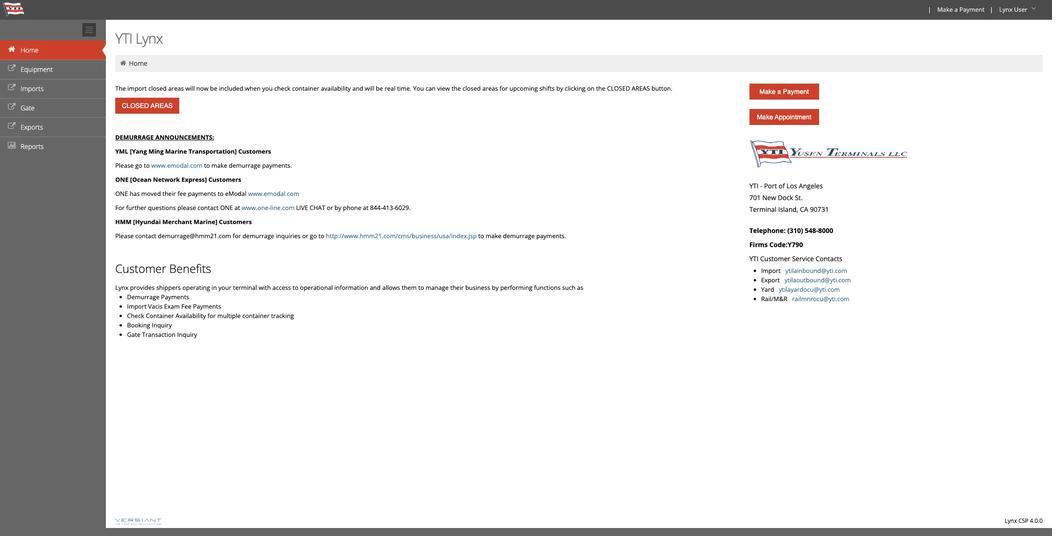 Task type: vqa. For each thing, say whether or not it's contained in the screenshot.
external link icon within the EXPORTS link
no



Task type: describe. For each thing, give the bounding box(es) containing it.
emodal
[[225, 190, 247, 198]]

external link image for exports
[[7, 123, 16, 130]]

www.emodal.com link for one has moved their fee payments to emodal www.emodal.com
[[248, 190, 299, 198]]

1 vertical spatial home
[[129, 59, 148, 68]]

export ytilaoutbound@yti.com yard ytilayardocu@yti.com rail/m&r railmnrocu@yti.com
[[761, 276, 851, 304]]

information
[[335, 284, 368, 292]]

ytilayardocu@yti.com link
[[779, 286, 840, 294]]

2 vertical spatial one
[[220, 204, 233, 212]]

areas
[[632, 84, 650, 93]]

1 horizontal spatial or
[[327, 204, 333, 212]]

customer benefits
[[115, 261, 211, 277]]

0 vertical spatial make a payment
[[938, 5, 985, 14]]

www.one-line.com link
[[242, 204, 295, 212]]

1 vertical spatial www.emodal.com
[[248, 190, 299, 198]]

yml [yang ming marine transportation] customers
[[115, 147, 271, 156]]

make appointment
[[757, 113, 812, 121]]

ming
[[149, 147, 164, 156]]

1 horizontal spatial import
[[761, 267, 784, 275]]

merchant
[[162, 218, 192, 226]]

customers for one [ocean network express] customers
[[208, 176, 241, 184]]

moved
[[141, 190, 161, 198]]

them
[[402, 284, 417, 292]]

rail/m&r
[[761, 295, 788, 304]]

your
[[218, 284, 231, 292]]

you
[[262, 84, 273, 93]]

included
[[219, 84, 243, 93]]

gate inside lynx provides shippers operating in your terminal with access to operational information and allows them to manage their business by performing functions such as demurrage payments import vacis exam fee payments check container availability for multiple container tracking booking inquiry gate transaction inquiry
[[127, 331, 141, 339]]

access
[[272, 284, 291, 292]]

8000
[[818, 226, 834, 235]]

701
[[750, 193, 761, 202]]

gate link
[[0, 98, 106, 118]]

in
[[212, 284, 217, 292]]

90731
[[810, 205, 829, 214]]

los
[[787, 182, 797, 191]]

844-
[[370, 204, 383, 212]]

2 closed from the left
[[463, 84, 481, 93]]

exam
[[164, 303, 180, 311]]

allows
[[382, 284, 400, 292]]

0 horizontal spatial make a payment link
[[750, 84, 819, 100]]

the
[[115, 84, 126, 93]]

external link image for gate
[[7, 104, 16, 111]]

1 vertical spatial a
[[778, 88, 781, 96]]

transaction
[[142, 331, 176, 339]]

st.
[[795, 193, 803, 202]]

user
[[1014, 5, 1028, 14]]

0 vertical spatial their
[[162, 190, 176, 198]]

2 areas from the left
[[482, 84, 498, 93]]

[ocean
[[130, 176, 152, 184]]

demurrage
[[127, 293, 160, 302]]

exports
[[21, 123, 43, 132]]

1 horizontal spatial go
[[310, 232, 317, 240]]

business
[[465, 284, 490, 292]]

railmnrocu@yti.com link
[[792, 295, 850, 304]]

http://www.hmm21.com/cms/business/usa/index.jsp link
[[326, 232, 477, 240]]

yti customer service contacts
[[750, 255, 843, 264]]

1 vertical spatial payments
[[193, 303, 221, 311]]

payments
[[188, 190, 216, 198]]

0 horizontal spatial home link
[[0, 40, 106, 60]]

import
[[127, 84, 147, 93]]

has
[[130, 190, 140, 198]]

1 horizontal spatial home link
[[129, 59, 148, 68]]

one for one [ocean network express] customers
[[115, 176, 129, 184]]

benefits
[[169, 261, 211, 277]]

appointment
[[775, 113, 812, 121]]

please go to www.emodal.com to make demurrage payments.
[[115, 161, 292, 170]]

can
[[426, 84, 436, 93]]

0 vertical spatial inquiry
[[152, 321, 172, 330]]

lynx for lynx provides shippers operating in your terminal with access to operational information and allows them to manage their business by performing functions such as demurrage payments import vacis exam fee payments check container availability for multiple container tracking booking inquiry gate transaction inquiry
[[115, 284, 129, 292]]

413-
[[383, 204, 395, 212]]

1 will from the left
[[185, 84, 195, 93]]

2 the from the left
[[596, 84, 606, 93]]

terminal
[[233, 284, 257, 292]]

angle down image
[[1029, 5, 1039, 12]]

0 vertical spatial make a payment link
[[933, 0, 988, 20]]

equipment
[[21, 65, 53, 74]]

functions
[[534, 284, 561, 292]]

ca
[[800, 205, 809, 214]]

vacis
[[148, 303, 163, 311]]

shippers
[[156, 284, 181, 292]]

yti lynx
[[115, 29, 163, 48]]

please for please go to
[[115, 161, 134, 170]]

1 vertical spatial inquiry
[[177, 331, 197, 339]]

angeles
[[799, 182, 823, 191]]

1 vertical spatial payments.
[[536, 232, 566, 240]]

view
[[437, 84, 450, 93]]

dock
[[778, 193, 793, 202]]

their inside lynx provides shippers operating in your terminal with access to operational information and allows them to manage their business by performing functions such as demurrage payments import vacis exam fee payments check container availability for multiple container tracking booking inquiry gate transaction inquiry
[[450, 284, 464, 292]]

0 horizontal spatial contact
[[135, 232, 156, 240]]

port
[[764, 182, 777, 191]]

[hyundai
[[133, 218, 161, 226]]

further
[[126, 204, 146, 212]]

0 horizontal spatial home
[[21, 46, 39, 55]]

yml
[[115, 147, 128, 156]]

0 vertical spatial go
[[135, 161, 142, 170]]

export
[[761, 276, 780, 285]]

the import closed areas will now be included when you check container availability and will be real time.  you can view the closed areas for upcoming shifts by clicking on the closed areas button.
[[115, 84, 673, 93]]

0 horizontal spatial or
[[302, 232, 308, 240]]

firms
[[750, 240, 768, 249]]

one for one has moved their fee payments to emodal www.emodal.com
[[115, 190, 128, 198]]

0 vertical spatial container
[[292, 84, 319, 93]]

check
[[274, 84, 291, 93]]

service
[[792, 255, 814, 264]]

transportation]
[[189, 147, 237, 156]]

clicking
[[565, 84, 586, 93]]

2 | from the left
[[990, 5, 993, 14]]

2 will from the left
[[365, 84, 374, 93]]

0 vertical spatial for
[[500, 84, 508, 93]]

yard
[[761, 286, 774, 294]]

marine]
[[194, 218, 217, 226]]

1 vertical spatial make a payment
[[760, 88, 809, 96]]

container
[[146, 312, 174, 321]]

phone
[[343, 204, 361, 212]]

availability
[[321, 84, 351, 93]]

bar chart image
[[7, 143, 16, 149]]

make for make appointment link
[[757, 113, 773, 121]]

now
[[196, 84, 209, 93]]

6029.
[[395, 204, 411, 212]]



Task type: locate. For each thing, give the bounding box(es) containing it.
tracking
[[271, 312, 294, 321]]

0 vertical spatial payments.
[[262, 161, 292, 170]]

None submit
[[115, 98, 179, 114]]

0 vertical spatial payments
[[161, 293, 189, 302]]

time.
[[397, 84, 412, 93]]

yti
[[115, 29, 132, 48], [750, 182, 759, 191], [750, 255, 759, 264]]

yti inside yti - port of los angeles 701 new dock st. terminal island, ca 90731
[[750, 182, 759, 191]]

0 horizontal spatial container
[[242, 312, 270, 321]]

lynx
[[1000, 5, 1013, 14], [135, 29, 163, 48], [115, 284, 129, 292], [1005, 518, 1017, 526]]

by right shifts
[[556, 84, 563, 93]]

areas left the now
[[168, 84, 184, 93]]

1 horizontal spatial and
[[370, 284, 381, 292]]

0 horizontal spatial www.emodal.com
[[151, 161, 203, 170]]

1 vertical spatial go
[[310, 232, 317, 240]]

for inside lynx provides shippers operating in your terminal with access to operational information and allows them to manage their business by performing functions such as demurrage payments import vacis exam fee payments check container availability for multiple container tracking booking inquiry gate transaction inquiry
[[208, 312, 216, 321]]

gate
[[21, 104, 35, 112], [127, 331, 141, 339]]

lynx csp 4.0.0
[[1005, 518, 1043, 526]]

1 horizontal spatial payments.
[[536, 232, 566, 240]]

0 vertical spatial contact
[[198, 204, 219, 212]]

0 vertical spatial a
[[955, 5, 958, 14]]

2 horizontal spatial by
[[556, 84, 563, 93]]

make for make a payment link to the left
[[760, 88, 776, 96]]

or right inquiries
[[302, 232, 308, 240]]

1 vertical spatial make a payment link
[[750, 84, 819, 100]]

2 vertical spatial make
[[757, 113, 773, 121]]

home link down yti lynx
[[129, 59, 148, 68]]

www.emodal.com link up www.one-line.com link
[[248, 190, 299, 198]]

lynx for lynx user
[[1000, 5, 1013, 14]]

0 vertical spatial gate
[[21, 104, 35, 112]]

will left real
[[365, 84, 374, 93]]

external link image up external link image
[[7, 65, 16, 72]]

0 vertical spatial please
[[115, 161, 134, 170]]

1 horizontal spatial at
[[363, 204, 369, 212]]

new
[[763, 193, 776, 202]]

container left the 'tracking'
[[242, 312, 270, 321]]

imports
[[21, 84, 44, 93]]

reports
[[21, 142, 44, 151]]

home up the equipment
[[21, 46, 39, 55]]

www.emodal.com
[[151, 161, 203, 170], [248, 190, 299, 198]]

or
[[327, 204, 333, 212], [302, 232, 308, 240]]

0 horizontal spatial gate
[[21, 104, 35, 112]]

1 horizontal spatial contact
[[198, 204, 219, 212]]

[yang
[[130, 147, 147, 156]]

0 vertical spatial one
[[115, 176, 129, 184]]

1 horizontal spatial home
[[129, 59, 148, 68]]

1 horizontal spatial for
[[233, 232, 241, 240]]

customers right "transportation]" on the top of the page
[[238, 147, 271, 156]]

import up the export
[[761, 267, 784, 275]]

payments up exam
[[161, 293, 189, 302]]

1 vertical spatial customers
[[208, 176, 241, 184]]

0 horizontal spatial the
[[452, 84, 461, 93]]

1 horizontal spatial make
[[486, 232, 502, 240]]

telephone:
[[750, 226, 786, 235]]

go down "[yang"
[[135, 161, 142, 170]]

inquiry down "container"
[[152, 321, 172, 330]]

import
[[761, 267, 784, 275], [127, 303, 147, 311]]

1 horizontal spatial payments
[[193, 303, 221, 311]]

on
[[587, 84, 595, 93]]

gate inside gate link
[[21, 104, 35, 112]]

inquiries
[[276, 232, 301, 240]]

for left multiple
[[208, 312, 216, 321]]

for further questions please contact one at www.one-line.com live chat or by phone at 844-413-6029.
[[115, 204, 411, 212]]

home down yti lynx
[[129, 59, 148, 68]]

0 vertical spatial import
[[761, 267, 784, 275]]

lynx inside lynx user link
[[1000, 5, 1013, 14]]

1 horizontal spatial www.emodal.com
[[248, 190, 299, 198]]

customers
[[238, 147, 271, 156], [208, 176, 241, 184], [219, 218, 252, 226]]

1 vertical spatial by
[[335, 204, 341, 212]]

0 horizontal spatial |
[[928, 5, 931, 14]]

make
[[938, 5, 953, 14], [760, 88, 776, 96], [757, 113, 773, 121]]

2 be from the left
[[376, 84, 383, 93]]

closed right import
[[148, 84, 167, 93]]

1 vertical spatial make
[[486, 232, 502, 240]]

real
[[385, 84, 396, 93]]

one [ocean network express] customers
[[115, 176, 241, 184]]

0 vertical spatial home
[[21, 46, 39, 55]]

lynx provides shippers operating in your terminal with access to operational information and allows them to manage their business by performing functions such as demurrage payments import vacis exam fee payments check container availability for multiple container tracking booking inquiry gate transaction inquiry
[[115, 284, 584, 339]]

0 horizontal spatial make
[[212, 161, 227, 170]]

announcements:
[[155, 133, 214, 142]]

1 vertical spatial container
[[242, 312, 270, 321]]

container right check
[[292, 84, 319, 93]]

1 horizontal spatial container
[[292, 84, 319, 93]]

yti for yti customer service contacts
[[750, 255, 759, 264]]

contacts
[[816, 255, 843, 264]]

their
[[162, 190, 176, 198], [450, 284, 464, 292]]

1 horizontal spatial a
[[955, 5, 958, 14]]

their left fee
[[162, 190, 176, 198]]

customer up provides
[[115, 261, 166, 277]]

will left the now
[[185, 84, 195, 93]]

0 vertical spatial payment
[[960, 5, 985, 14]]

inquiry
[[152, 321, 172, 330], [177, 331, 197, 339]]

demurrage@hmm21.com
[[158, 232, 231, 240]]

please down hmm on the top
[[115, 232, 134, 240]]

operational
[[300, 284, 333, 292]]

1 vertical spatial external link image
[[7, 104, 16, 111]]

0 vertical spatial www.emodal.com
[[151, 161, 203, 170]]

provides
[[130, 284, 155, 292]]

container
[[292, 84, 319, 93], [242, 312, 270, 321]]

please contact demurrage@hmm21.com for demurrage inquiries or go to http://www.hmm21.com/cms/business/usa/index.jsp to make demurrage payments.
[[115, 232, 566, 240]]

yti for yti - port of los angeles 701 new dock st. terminal island, ca 90731
[[750, 182, 759, 191]]

container inside lynx provides shippers operating in your terminal with access to operational information and allows them to manage their business by performing functions such as demurrage payments import vacis exam fee payments check container availability for multiple container tracking booking inquiry gate transaction inquiry
[[242, 312, 270, 321]]

gate up the exports
[[21, 104, 35, 112]]

payment left lynx user
[[960, 5, 985, 14]]

external link image up bar chart image
[[7, 123, 16, 130]]

upcoming
[[510, 84, 538, 93]]

0 vertical spatial by
[[556, 84, 563, 93]]

external link image inside gate link
[[7, 104, 16, 111]]

1 please from the top
[[115, 161, 134, 170]]

lynx for lynx csp 4.0.0
[[1005, 518, 1017, 526]]

external link image
[[7, 65, 16, 72], [7, 104, 16, 111], [7, 123, 16, 130]]

2 please from the top
[[115, 232, 134, 240]]

customers up emodal
[[208, 176, 241, 184]]

1 horizontal spatial areas
[[482, 84, 498, 93]]

1 horizontal spatial customer
[[760, 255, 791, 264]]

availability
[[176, 312, 206, 321]]

(310)
[[788, 226, 803, 235]]

1 horizontal spatial |
[[990, 5, 993, 14]]

closed
[[607, 84, 630, 93]]

1 external link image from the top
[[7, 65, 16, 72]]

0 horizontal spatial import
[[127, 303, 147, 311]]

the right on
[[596, 84, 606, 93]]

line.com
[[270, 204, 295, 212]]

1 vertical spatial payment
[[783, 88, 809, 96]]

1 be from the left
[[210, 84, 217, 93]]

1 | from the left
[[928, 5, 931, 14]]

yti for yti lynx
[[115, 29, 132, 48]]

make appointment link
[[750, 109, 819, 125]]

0 horizontal spatial at
[[235, 204, 240, 212]]

you
[[413, 84, 424, 93]]

by right business
[[492, 284, 499, 292]]

www.emodal.com link down marine
[[151, 161, 203, 170]]

1 vertical spatial make
[[760, 88, 776, 96]]

external link image inside the exports 'link'
[[7, 123, 16, 130]]

-
[[760, 182, 763, 191]]

live
[[296, 204, 308, 212]]

for down for further questions please contact one at www.one-line.com live chat or by phone at 844-413-6029.
[[233, 232, 241, 240]]

at left '844-'
[[363, 204, 369, 212]]

be right the now
[[210, 84, 217, 93]]

manage
[[426, 284, 449, 292]]

fee
[[177, 190, 186, 198]]

please
[[115, 161, 134, 170], [115, 232, 134, 240]]

1 horizontal spatial by
[[492, 284, 499, 292]]

please
[[178, 204, 196, 212]]

1 vertical spatial for
[[233, 232, 241, 240]]

1 at from the left
[[235, 204, 240, 212]]

the right view
[[452, 84, 461, 93]]

1 vertical spatial contact
[[135, 232, 156, 240]]

0 vertical spatial or
[[327, 204, 333, 212]]

please for please contact demurrage@hmm21.com for demurrage inquiries or go to
[[115, 232, 134, 240]]

their right manage
[[450, 284, 464, 292]]

1 vertical spatial www.emodal.com link
[[248, 190, 299, 198]]

by left phone on the top
[[335, 204, 341, 212]]

2 vertical spatial customers
[[219, 218, 252, 226]]

1 the from the left
[[452, 84, 461, 93]]

customer down the firms code:y790
[[760, 255, 791, 264]]

customers for hmm [hyundai merchant marine] customers
[[219, 218, 252, 226]]

0 horizontal spatial their
[[162, 190, 176, 198]]

be left real
[[376, 84, 383, 93]]

to
[[144, 161, 150, 170], [204, 161, 210, 170], [218, 190, 224, 198], [319, 232, 324, 240], [478, 232, 484, 240], [293, 284, 298, 292], [418, 284, 424, 292]]

1 vertical spatial please
[[115, 232, 134, 240]]

0 vertical spatial make
[[938, 5, 953, 14]]

0 vertical spatial customers
[[238, 147, 271, 156]]

for left upcoming
[[500, 84, 508, 93]]

closed right view
[[463, 84, 481, 93]]

fee
[[181, 303, 191, 311]]

0 horizontal spatial payments
[[161, 293, 189, 302]]

external link image for equipment
[[7, 65, 16, 72]]

0 vertical spatial make
[[212, 161, 227, 170]]

1 vertical spatial or
[[302, 232, 308, 240]]

operating
[[182, 284, 210, 292]]

0 horizontal spatial customer
[[115, 261, 166, 277]]

1 vertical spatial and
[[370, 284, 381, 292]]

home image up external link image
[[7, 46, 16, 53]]

go right inquiries
[[310, 232, 317, 240]]

code:y790
[[770, 240, 803, 249]]

contact down the [hyundai
[[135, 232, 156, 240]]

one left has
[[115, 190, 128, 198]]

www.emodal.com up www.one-line.com link
[[248, 190, 299, 198]]

2 vertical spatial yti
[[750, 255, 759, 264]]

1 vertical spatial yti
[[750, 182, 759, 191]]

one left "[ocean"
[[115, 176, 129, 184]]

ytilainbound@yti.com
[[786, 267, 847, 275]]

0 horizontal spatial home image
[[7, 46, 16, 53]]

1 vertical spatial import
[[127, 303, 147, 311]]

import inside lynx provides shippers operating in your terminal with access to operational information and allows them to manage their business by performing functions such as demurrage payments import vacis exam fee payments check container availability for multiple container tracking booking inquiry gate transaction inquiry
[[127, 303, 147, 311]]

1 horizontal spatial www.emodal.com link
[[248, 190, 299, 198]]

1 closed from the left
[[148, 84, 167, 93]]

contact down 'one has moved their fee payments to emodal www.emodal.com'
[[198, 204, 219, 212]]

chat
[[310, 204, 325, 212]]

0 vertical spatial and
[[352, 84, 363, 93]]

customers down the www.one-
[[219, 218, 252, 226]]

home link up the equipment
[[0, 40, 106, 60]]

and inside lynx provides shippers operating in your terminal with access to operational information and allows them to manage their business by performing functions such as demurrage payments import vacis exam fee payments check container availability for multiple container tracking booking inquiry gate transaction inquiry
[[370, 284, 381, 292]]

2 at from the left
[[363, 204, 369, 212]]

0 horizontal spatial payment
[[783, 88, 809, 96]]

home image
[[7, 46, 16, 53], [119, 60, 127, 66]]

0 horizontal spatial by
[[335, 204, 341, 212]]

ytilainbound@yti.com link
[[786, 267, 847, 275]]

and right availability
[[352, 84, 363, 93]]

such
[[562, 284, 576, 292]]

make a payment link
[[933, 0, 988, 20], [750, 84, 819, 100]]

for
[[115, 204, 125, 212]]

one down emodal
[[220, 204, 233, 212]]

lynx inside lynx provides shippers operating in your terminal with access to operational information and allows them to manage their business by performing functions such as demurrage payments import vacis exam fee payments check container availability for multiple container tracking booking inquiry gate transaction inquiry
[[115, 284, 129, 292]]

3 external link image from the top
[[7, 123, 16, 130]]

of
[[779, 182, 785, 191]]

external link image
[[7, 85, 16, 91]]

1 areas from the left
[[168, 84, 184, 93]]

railmnrocu@yti.com
[[792, 295, 850, 304]]

0 vertical spatial external link image
[[7, 65, 16, 72]]

versiant image
[[115, 519, 161, 526]]

0 horizontal spatial www.emodal.com link
[[151, 161, 203, 170]]

external link image inside equipment link
[[7, 65, 16, 72]]

0 horizontal spatial payments.
[[262, 161, 292, 170]]

equipment link
[[0, 60, 106, 79]]

and left the "allows"
[[370, 284, 381, 292]]

1 horizontal spatial the
[[596, 84, 606, 93]]

www.emodal.com link for to make demurrage payments.
[[151, 161, 203, 170]]

check
[[127, 312, 144, 321]]

1 horizontal spatial make a payment
[[938, 5, 985, 14]]

at down emodal
[[235, 204, 240, 212]]

home
[[21, 46, 39, 55], [129, 59, 148, 68]]

terminal
[[750, 205, 777, 214]]

when
[[245, 84, 261, 93]]

please down yml
[[115, 161, 134, 170]]

button.
[[652, 84, 673, 93]]

1 horizontal spatial closed
[[463, 84, 481, 93]]

0 vertical spatial yti
[[115, 29, 132, 48]]

contact
[[198, 204, 219, 212], [135, 232, 156, 240]]

firms code:y790
[[750, 240, 803, 249]]

demurrage
[[115, 133, 154, 142]]

ytilaoutbound@yti.com
[[785, 276, 851, 285]]

telephone: (310) 548-8000
[[750, 226, 834, 235]]

external link image down external link image
[[7, 104, 16, 111]]

www.emodal.com down marine
[[151, 161, 203, 170]]

as
[[577, 284, 584, 292]]

gate down the booking
[[127, 331, 141, 339]]

0 vertical spatial home image
[[7, 46, 16, 53]]

inquiry down availability
[[177, 331, 197, 339]]

1 vertical spatial home image
[[119, 60, 127, 66]]

payments up availability
[[193, 303, 221, 311]]

1 horizontal spatial will
[[365, 84, 374, 93]]

2 external link image from the top
[[7, 104, 16, 111]]

or right chat
[[327, 204, 333, 212]]

imports link
[[0, 79, 106, 98]]

1 vertical spatial gate
[[127, 331, 141, 339]]

areas left upcoming
[[482, 84, 498, 93]]

1 vertical spatial their
[[450, 284, 464, 292]]

0 horizontal spatial go
[[135, 161, 142, 170]]

ytilayardocu@yti.com
[[779, 286, 840, 294]]

booking
[[127, 321, 150, 330]]

1 horizontal spatial home image
[[119, 60, 127, 66]]

reports link
[[0, 137, 106, 156]]

payment up appointment
[[783, 88, 809, 96]]

1 horizontal spatial payment
[[960, 5, 985, 14]]

with
[[259, 284, 271, 292]]

home image up the
[[119, 60, 127, 66]]

import up check
[[127, 303, 147, 311]]

1 horizontal spatial gate
[[127, 331, 141, 339]]

by inside lynx provides shippers operating in your terminal with access to operational information and allows them to manage their business by performing functions such as demurrage payments import vacis exam fee payments check container availability for multiple container tracking booking inquiry gate transaction inquiry
[[492, 284, 499, 292]]



